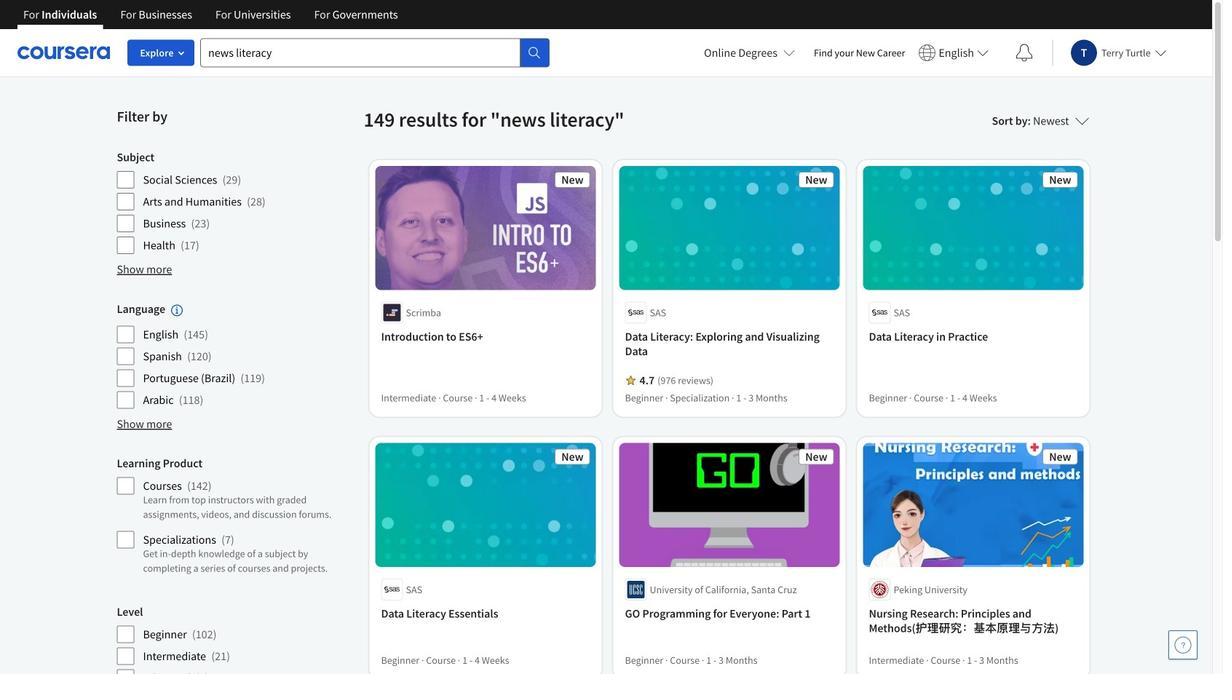 Task type: describe. For each thing, give the bounding box(es) containing it.
coursera image
[[17, 41, 110, 64]]

1 group from the top
[[117, 150, 355, 255]]

3 group from the top
[[117, 456, 355, 581]]

help center image
[[1174, 636, 1192, 654]]

What do you want to learn? text field
[[200, 38, 521, 67]]

banner navigation
[[12, 0, 410, 40]]



Task type: locate. For each thing, give the bounding box(es) containing it.
4 group from the top
[[117, 605, 355, 674]]

None search field
[[200, 38, 550, 67]]

information about this filter group image
[[171, 305, 183, 316]]

2 group from the top
[[117, 301, 355, 409]]

group
[[117, 150, 355, 255], [117, 301, 355, 409], [117, 456, 355, 581], [117, 605, 355, 674]]



Task type: vqa. For each thing, say whether or not it's contained in the screenshot.
search field
yes



